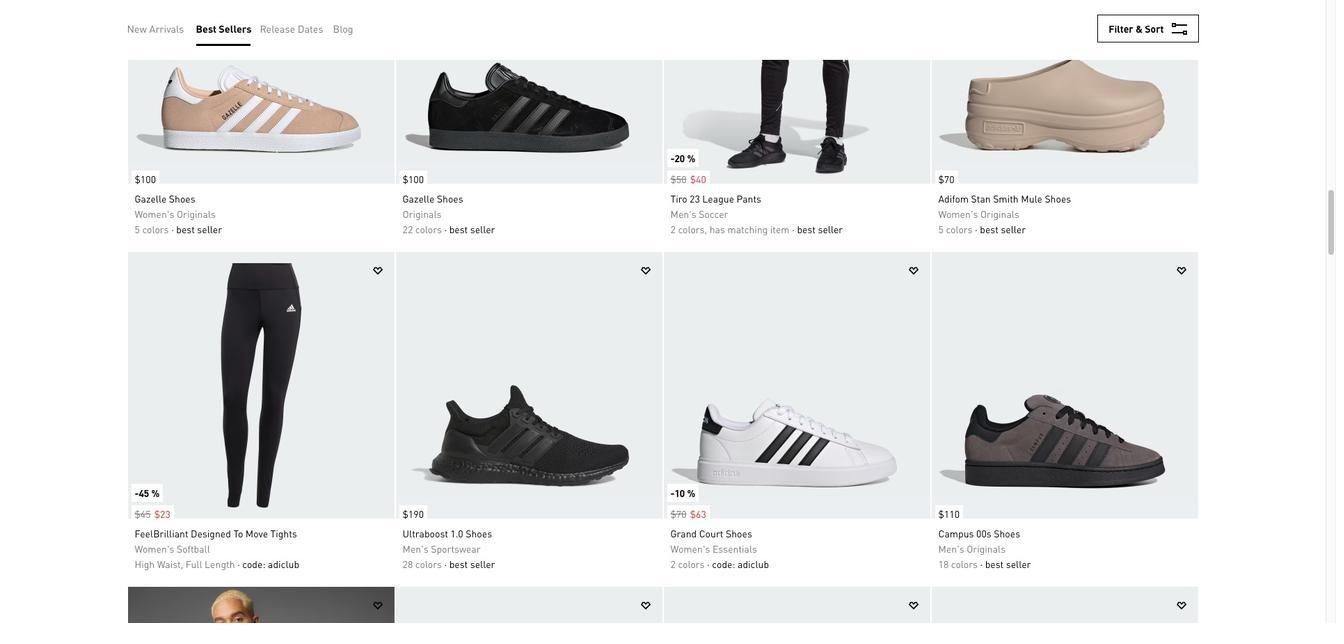 Task type: describe. For each thing, give the bounding box(es) containing it.
tights
[[271, 527, 297, 540]]

best inside "gazelle shoes originals 22 colors · best seller"
[[450, 223, 468, 235]]

new arrivals
[[127, 22, 184, 35]]

% for -10 %
[[688, 487, 696, 499]]

full
[[186, 558, 202, 570]]

-10 %
[[671, 487, 696, 499]]

$70 link
[[932, 164, 959, 187]]

tiro
[[671, 192, 688, 205]]

$50
[[671, 173, 687, 185]]

% for -45 %
[[151, 487, 160, 499]]

colors inside gazelle shoes women's originals 5 colors · best seller
[[142, 223, 169, 235]]

matching
[[728, 223, 768, 235]]

women's inside gazelle shoes women's originals 5 colors · best seller
[[135, 208, 174, 220]]

women's essentials white grand court shoes image
[[664, 252, 931, 519]]

best sellers link
[[196, 21, 252, 36]]

best inside tiro 23 league pants men's soccer 2 colors, has matching item · best seller
[[798, 223, 816, 235]]

shoes inside 'ultraboost 1.0 shoes men's sportswear 28 colors · best seller'
[[466, 527, 492, 540]]

feelbrilliant designed to move tights women's softball high waist, full length · code: adiclub
[[135, 527, 299, 570]]

new
[[127, 22, 147, 35]]

1.0
[[451, 527, 464, 540]]

originals inside gazelle shoes women's originals 5 colors · best seller
[[177, 208, 216, 220]]

$100 link for gazelle shoes originals 22 colors · best seller
[[396, 164, 428, 187]]

- for 20
[[671, 152, 675, 164]]

move
[[246, 527, 268, 540]]

essentials
[[713, 542, 758, 555]]

filter & sort
[[1109, 22, 1165, 35]]

45
[[139, 487, 149, 499]]

release
[[260, 22, 295, 35]]

gazelle shoes originals 22 colors · best seller
[[403, 192, 495, 235]]

has
[[710, 223, 726, 235]]

mule
[[1022, 192, 1043, 205]]

2 inside tiro 23 league pants men's soccer 2 colors, has matching item · best seller
[[671, 223, 676, 235]]

originals black gazelle shoes image
[[396, 0, 663, 184]]

best inside 'ultraboost 1.0 shoes men's sportswear 28 colors · best seller'
[[450, 558, 468, 570]]

release dates link
[[260, 21, 323, 36]]

shoes inside campus 00s shoes men's originals 18 colors · best seller
[[995, 527, 1021, 540]]

best
[[196, 22, 217, 35]]

ultraboost
[[403, 527, 448, 540]]

sportswear
[[431, 542, 481, 555]]

5 inside adifom stan smith mule shoes women's originals 5 colors · best seller
[[939, 223, 944, 235]]

smith
[[994, 192, 1019, 205]]

code: inside feelbrilliant designed to move tights women's softball high waist, full length · code: adiclub
[[243, 558, 266, 570]]

seller inside 'ultraboost 1.0 shoes men's sportswear 28 colors · best seller'
[[470, 558, 495, 570]]

originals inside "gazelle shoes originals 22 colors · best seller"
[[403, 208, 442, 220]]

· inside "gazelle shoes originals 22 colors · best seller"
[[445, 223, 447, 235]]

tiro 23 league pants men's soccer 2 colors, has matching item · best seller
[[671, 192, 843, 235]]

court
[[700, 527, 724, 540]]

20
[[675, 152, 685, 164]]

to
[[234, 527, 243, 540]]

campus 00s shoes men's originals 18 colors · best seller
[[939, 527, 1032, 570]]

soccer
[[699, 208, 729, 220]]

$70 for $70
[[939, 173, 955, 185]]

stan
[[972, 192, 991, 205]]

filter
[[1109, 22, 1134, 35]]

· inside gazelle shoes women's originals 5 colors · best seller
[[171, 223, 174, 235]]

- for 10
[[671, 487, 675, 499]]

colors,
[[678, 223, 708, 235]]

men's for ultraboost 1.0 shoes men's sportswear 28 colors · best seller
[[403, 542, 429, 555]]

23
[[690, 192, 700, 205]]

· inside campus 00s shoes men's originals 18 colors · best seller
[[981, 558, 983, 570]]

men's inside tiro 23 league pants men's soccer 2 colors, has matching item · best seller
[[671, 208, 697, 220]]

campus
[[939, 527, 975, 540]]

colors inside grand court shoes women's essentials 2 colors · code: adiclub
[[678, 558, 705, 570]]

high
[[135, 558, 155, 570]]

women's inside grand court shoes women's essentials 2 colors · code: adiclub
[[671, 542, 711, 555]]

shoes inside adifom stan smith mule shoes women's originals 5 colors · best seller
[[1045, 192, 1072, 205]]

sort
[[1146, 22, 1165, 35]]

· inside 'ultraboost 1.0 shoes men's sportswear 28 colors · best seller'
[[445, 558, 447, 570]]

-20 %
[[671, 152, 696, 164]]

colors inside adifom stan smith mule shoes women's originals 5 colors · best seller
[[947, 223, 973, 235]]

women's originals brown adifom stan smith mule shoes image
[[932, 0, 1199, 184]]

shoes inside "gazelle shoes originals 22 colors · best seller"
[[437, 192, 464, 205]]

-45 %
[[135, 487, 160, 499]]



Task type: locate. For each thing, give the bounding box(es) containing it.
best sellers
[[196, 22, 252, 35]]

1 $100 link from the left
[[128, 164, 159, 187]]

2 down grand
[[671, 558, 676, 570]]

28
[[403, 558, 413, 570]]

$40
[[691, 173, 707, 185]]

1 horizontal spatial $100
[[403, 173, 424, 185]]

seller inside tiro 23 league pants men's soccer 2 colors, has matching item · best seller
[[818, 223, 843, 235]]

shoes inside gazelle shoes women's originals 5 colors · best seller
[[169, 192, 195, 205]]

best inside gazelle shoes women's originals 5 colors · best seller
[[176, 223, 195, 235]]

colors inside "gazelle shoes originals 22 colors · best seller"
[[416, 223, 442, 235]]

adiclub
[[268, 558, 299, 570], [738, 558, 769, 570]]

2 gazelle from the left
[[403, 192, 435, 205]]

women's inside adifom stan smith mule shoes women's originals 5 colors · best seller
[[939, 208, 979, 220]]

2 adiclub from the left
[[738, 558, 769, 570]]

designed
[[191, 527, 231, 540]]

item
[[771, 223, 790, 235]]

women's softball black feelbrilliant designed to move tights image
[[128, 252, 394, 519]]

$100 link
[[128, 164, 159, 187], [396, 164, 428, 187]]

$70 up adifom
[[939, 173, 955, 185]]

0 vertical spatial $70
[[939, 173, 955, 185]]

$45
[[135, 508, 151, 520]]

code: inside grand court shoes women's essentials 2 colors · code: adiclub
[[713, 558, 736, 570]]

$70 left $63
[[671, 508, 687, 520]]

22
[[403, 223, 413, 235]]

· inside tiro 23 league pants men's soccer 2 colors, has matching item · best seller
[[793, 223, 795, 235]]

2 $100 from the left
[[403, 173, 424, 185]]

$100 up gazelle shoes women's originals 5 colors · best seller
[[135, 173, 156, 185]]

2 inside grand court shoes women's essentials 2 colors · code: adiclub
[[671, 558, 676, 570]]

$110
[[939, 508, 960, 520]]

0 horizontal spatial $100
[[135, 173, 156, 185]]

0 horizontal spatial $100 link
[[128, 164, 159, 187]]

best inside campus 00s shoes men's originals 18 colors · best seller
[[986, 558, 1004, 570]]

1 code: from the left
[[243, 558, 266, 570]]

women's originals pink gazelle shoes image
[[128, 0, 394, 184]]

list containing new arrivals
[[127, 11, 363, 46]]

$23
[[154, 508, 170, 520]]

colors
[[142, 223, 169, 235], [416, 223, 442, 235], [947, 223, 973, 235], [416, 558, 442, 570], [678, 558, 705, 570], [952, 558, 978, 570]]

18
[[939, 558, 949, 570]]

- for 45
[[135, 487, 139, 499]]

men's soccer black tiro 23 league pants image
[[664, 0, 931, 184]]

men's sportswear black ultraboost 1.0 shoes image
[[396, 252, 663, 519]]

grand
[[671, 527, 697, 540]]

adifom stan smith mule shoes women's originals 5 colors · best seller
[[939, 192, 1072, 235]]

2
[[671, 223, 676, 235], [671, 558, 676, 570]]

1 horizontal spatial gazelle
[[403, 192, 435, 205]]

- up $70 $63
[[671, 487, 675, 499]]

seller inside adifom stan smith mule shoes women's originals 5 colors · best seller
[[1002, 223, 1026, 235]]

%
[[688, 152, 696, 164], [151, 487, 160, 499], [688, 487, 696, 499]]

men's
[[671, 208, 697, 220], [403, 542, 429, 555], [939, 542, 965, 555]]

list
[[127, 11, 363, 46]]

men's originals brown campus 00s shoes image
[[932, 252, 1199, 519]]

men's inside 'ultraboost 1.0 shoes men's sportswear 28 colors · best seller'
[[403, 542, 429, 555]]

adiclub down essentials
[[738, 558, 769, 570]]

0 horizontal spatial men's
[[403, 542, 429, 555]]

2 5 from the left
[[939, 223, 944, 235]]

release dates
[[260, 22, 323, 35]]

sellers
[[219, 22, 252, 35]]

1 vertical spatial $70
[[671, 508, 687, 520]]

&
[[1136, 22, 1143, 35]]

% right 20
[[688, 152, 696, 164]]

2 $100 link from the left
[[396, 164, 428, 187]]

new arrivals link
[[127, 21, 184, 36]]

00s
[[977, 527, 992, 540]]

1 horizontal spatial adiclub
[[738, 558, 769, 570]]

gazelle
[[135, 192, 167, 205], [403, 192, 435, 205]]

gazelle shoes women's originals 5 colors · best seller
[[135, 192, 222, 235]]

· inside grand court shoes women's essentials 2 colors · code: adiclub
[[707, 558, 710, 570]]

colors inside campus 00s shoes men's originals 18 colors · best seller
[[952, 558, 978, 570]]

blog link
[[333, 21, 354, 36]]

waist,
[[157, 558, 183, 570]]

$100 link up gazelle shoes women's originals 5 colors · best seller
[[128, 164, 159, 187]]

adifom
[[939, 192, 969, 205]]

$45 $23
[[135, 508, 170, 520]]

2 horizontal spatial men's
[[939, 542, 965, 555]]

$100 for gazelle shoes originals 22 colors · best seller
[[403, 173, 424, 185]]

· inside feelbrilliant designed to move tights women's softball high waist, full length · code: adiclub
[[237, 558, 240, 570]]

pants
[[737, 192, 762, 205]]

$70
[[939, 173, 955, 185], [671, 508, 687, 520]]

$70 for $70 $63
[[671, 508, 687, 520]]

code:
[[243, 558, 266, 570], [713, 558, 736, 570]]

0 vertical spatial 2
[[671, 223, 676, 235]]

1 5 from the left
[[135, 223, 140, 235]]

$100 up "gazelle shoes originals 22 colors · best seller"
[[403, 173, 424, 185]]

2 2 from the top
[[671, 558, 676, 570]]

0 horizontal spatial $70
[[671, 508, 687, 520]]

seller inside campus 00s shoes men's originals 18 colors · best seller
[[1007, 558, 1032, 570]]

filter & sort button
[[1098, 15, 1199, 42]]

best inside adifom stan smith mule shoes women's originals 5 colors · best seller
[[981, 223, 999, 235]]

0 horizontal spatial adiclub
[[268, 558, 299, 570]]

$70 $63
[[671, 508, 707, 520]]

1 $100 from the left
[[135, 173, 156, 185]]

$190 link
[[396, 499, 428, 522]]

$100
[[135, 173, 156, 185], [403, 173, 424, 185]]

women's
[[135, 208, 174, 220], [939, 208, 979, 220], [135, 542, 174, 555], [671, 542, 711, 555]]

ultraboost 1.0 shoes men's sportswear 28 colors · best seller
[[403, 527, 495, 570]]

women's inside feelbrilliant designed to move tights women's softball high waist, full length · code: adiclub
[[135, 542, 174, 555]]

originals inside campus 00s shoes men's originals 18 colors · best seller
[[967, 542, 1006, 555]]

adiclub inside feelbrilliant designed to move tights women's softball high waist, full length · code: adiclub
[[268, 558, 299, 570]]

arrivals
[[149, 22, 184, 35]]

code: down essentials
[[713, 558, 736, 570]]

best
[[176, 223, 195, 235], [450, 223, 468, 235], [798, 223, 816, 235], [981, 223, 999, 235], [450, 558, 468, 570], [986, 558, 1004, 570]]

10
[[675, 487, 685, 499]]

0 horizontal spatial code:
[[243, 558, 266, 570]]

women's sportswear white ultraboost 1.0 shoes image
[[396, 587, 663, 623]]

gazelle inside gazelle shoes women's originals 5 colors · best seller
[[135, 192, 167, 205]]

· inside adifom stan smith mule shoes women's originals 5 colors · best seller
[[976, 223, 978, 235]]

seller
[[197, 223, 222, 235], [470, 223, 495, 235], [818, 223, 843, 235], [1002, 223, 1026, 235], [470, 558, 495, 570], [1007, 558, 1032, 570]]

5
[[135, 223, 140, 235], [939, 223, 944, 235]]

men's down campus
[[939, 542, 965, 555]]

softball
[[177, 542, 210, 555]]

gazelle for gazelle shoes women's originals 5 colors · best seller
[[135, 192, 167, 205]]

$63
[[691, 508, 707, 520]]

% right 45
[[151, 487, 160, 499]]

1 adiclub from the left
[[268, 558, 299, 570]]

gazelle for gazelle shoes originals 22 colors · best seller
[[403, 192, 435, 205]]

dates
[[298, 22, 323, 35]]

1 vertical spatial 2
[[671, 558, 676, 570]]

men's inside campus 00s shoes men's originals 18 colors · best seller
[[939, 542, 965, 555]]

originals
[[177, 208, 216, 220], [403, 208, 442, 220], [981, 208, 1020, 220], [967, 542, 1006, 555]]

length
[[205, 558, 235, 570]]

- up $50
[[671, 152, 675, 164]]

2 code: from the left
[[713, 558, 736, 570]]

$110 link
[[932, 499, 964, 522]]

men's down tiro
[[671, 208, 697, 220]]

% right 10
[[688, 487, 696, 499]]

seller inside gazelle shoes women's originals 5 colors · best seller
[[197, 223, 222, 235]]

men's sportswear grey ultraboost 1.0 shoes image
[[664, 587, 931, 623]]

shoes
[[169, 192, 195, 205], [437, 192, 464, 205], [1045, 192, 1072, 205], [466, 527, 492, 540], [726, 527, 753, 540], [995, 527, 1021, 540]]

1 horizontal spatial $70
[[939, 173, 955, 185]]

colors inside 'ultraboost 1.0 shoes men's sportswear 28 colors · best seller'
[[416, 558, 442, 570]]

men's for campus 00s shoes men's originals 18 colors · best seller
[[939, 542, 965, 555]]

5 inside gazelle shoes women's originals 5 colors · best seller
[[135, 223, 140, 235]]

- up $45
[[135, 487, 139, 499]]

$100 link up "gazelle shoes originals 22 colors · best seller"
[[396, 164, 428, 187]]

$190
[[403, 508, 424, 520]]

gazelle inside "gazelle shoes originals 22 colors · best seller"
[[403, 192, 435, 205]]

·
[[171, 223, 174, 235], [445, 223, 447, 235], [793, 223, 795, 235], [976, 223, 978, 235], [237, 558, 240, 570], [445, 558, 447, 570], [707, 558, 710, 570], [981, 558, 983, 570]]

1 2 from the top
[[671, 223, 676, 235]]

2 left colors,
[[671, 223, 676, 235]]

$100 link for gazelle shoes women's originals 5 colors · best seller
[[128, 164, 159, 187]]

shoes inside grand court shoes women's essentials 2 colors · code: adiclub
[[726, 527, 753, 540]]

code: down move
[[243, 558, 266, 570]]

originals inside adifom stan smith mule shoes women's originals 5 colors · best seller
[[981, 208, 1020, 220]]

$50 $40
[[671, 173, 707, 185]]

1 horizontal spatial code:
[[713, 558, 736, 570]]

originals black busenitz pro shoes image
[[932, 587, 1199, 623]]

-
[[671, 152, 675, 164], [135, 487, 139, 499], [671, 487, 675, 499]]

$100 for gazelle shoes women's originals 5 colors · best seller
[[135, 173, 156, 185]]

feelbrilliant
[[135, 527, 188, 540]]

adiclub inside grand court shoes women's essentials 2 colors · code: adiclub
[[738, 558, 769, 570]]

% for -20 %
[[688, 152, 696, 164]]

league
[[703, 192, 735, 205]]

blog
[[333, 22, 354, 35]]

grand court shoes women's essentials 2 colors · code: adiclub
[[671, 527, 769, 570]]

0 horizontal spatial gazelle
[[135, 192, 167, 205]]

1 gazelle from the left
[[135, 192, 167, 205]]

men's up 28
[[403, 542, 429, 555]]

1 horizontal spatial 5
[[939, 223, 944, 235]]

men's lifestyle blue argentina 1994 away jersey image
[[128, 587, 394, 623]]

0 horizontal spatial 5
[[135, 223, 140, 235]]

1 horizontal spatial $100 link
[[396, 164, 428, 187]]

seller inside "gazelle shoes originals 22 colors · best seller"
[[470, 223, 495, 235]]

adiclub down tights on the bottom
[[268, 558, 299, 570]]

1 horizontal spatial men's
[[671, 208, 697, 220]]



Task type: vqa. For each thing, say whether or not it's contained in the screenshot.
% corresponding to -45 %
yes



